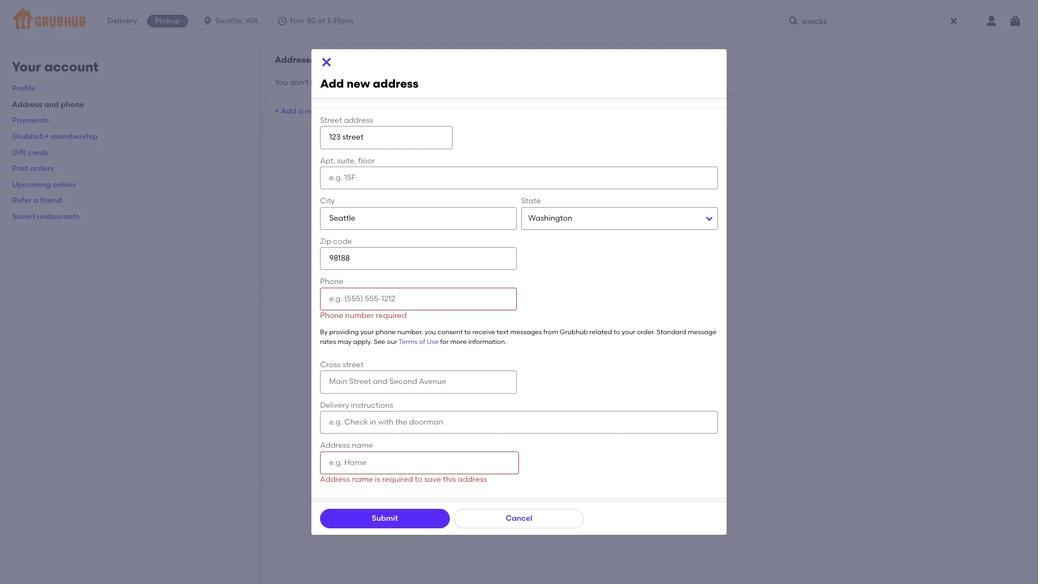 Task type: locate. For each thing, give the bounding box(es) containing it.
City text field
[[320, 207, 517, 230]]

upcoming
[[12, 180, 51, 189]]

nov 30 at 1:45pm
[[290, 16, 354, 25]]

restaurants
[[37, 212, 80, 221]]

a right +
[[298, 106, 304, 116]]

0 horizontal spatial phone
[[61, 100, 84, 109]]

our
[[387, 338, 397, 345]]

apply.
[[353, 338, 372, 345]]

saved
[[346, 78, 368, 87]]

0 vertical spatial address
[[12, 100, 42, 109]]

1 vertical spatial delivery
[[320, 401, 349, 410]]

profile
[[12, 84, 36, 93]]

0 vertical spatial new
[[347, 77, 370, 90]]

add left saved
[[320, 77, 344, 90]]

orders up upcoming orders link
[[30, 164, 54, 173]]

providing
[[329, 328, 359, 336]]

refer a friend link
[[12, 196, 62, 205]]

instructions
[[351, 401, 393, 410]]

1 your from the left
[[360, 328, 374, 336]]

city
[[320, 196, 335, 206]]

to up more
[[464, 328, 471, 336]]

1 phone from the top
[[320, 277, 343, 286]]

your up apply.
[[360, 328, 374, 336]]

2 horizontal spatial to
[[614, 328, 620, 336]]

a inside button
[[298, 106, 304, 116]]

grubhub+ membership
[[12, 132, 98, 141]]

payments
[[12, 116, 49, 125]]

address for address and phone
[[12, 100, 42, 109]]

past
[[12, 164, 28, 173]]

refer a friend
[[12, 196, 62, 205]]

delivery for delivery instructions
[[320, 401, 349, 410]]

code
[[333, 237, 352, 246]]

Street address text field
[[320, 126, 453, 149]]

1 vertical spatial name
[[352, 475, 373, 484]]

delivery button
[[100, 12, 145, 30]]

1 vertical spatial address
[[320, 441, 350, 450]]

street
[[343, 360, 364, 369]]

1 horizontal spatial a
[[298, 106, 304, 116]]

number,
[[397, 328, 423, 336]]

past orders link
[[12, 164, 54, 173]]

address down profile link
[[12, 100, 42, 109]]

1 vertical spatial phone
[[376, 328, 396, 336]]

delivery left 'instructions'
[[320, 401, 349, 410]]

orders up friend
[[52, 180, 76, 189]]

orders
[[30, 164, 54, 173], [52, 180, 76, 189]]

delivery inside button
[[107, 16, 137, 25]]

1 vertical spatial new
[[305, 106, 321, 116]]

address and phone
[[12, 100, 84, 109]]

Address name text field
[[320, 451, 519, 474]]

1 vertical spatial orders
[[52, 180, 76, 189]]

1 horizontal spatial add
[[320, 77, 344, 90]]

and
[[44, 100, 59, 109]]

1 vertical spatial phone
[[320, 311, 343, 320]]

seattle,
[[215, 16, 244, 25]]

is
[[375, 475, 380, 484]]

0 horizontal spatial add
[[281, 106, 297, 116]]

name left is
[[352, 475, 373, 484]]

cross street
[[320, 360, 364, 369]]

have
[[311, 78, 329, 87]]

profile link
[[12, 84, 36, 93]]

1:45pm
[[327, 16, 354, 25]]

required
[[376, 311, 407, 320], [382, 475, 413, 484]]

address up street
[[322, 106, 352, 116]]

0 horizontal spatial your
[[360, 328, 374, 336]]

required right is
[[382, 475, 413, 484]]

delivery left pickup
[[107, 16, 137, 25]]

addresses
[[275, 55, 320, 65]]

phone right and
[[61, 100, 84, 109]]

from
[[544, 328, 558, 336]]

0 vertical spatial orders
[[30, 164, 54, 173]]

0 horizontal spatial svg image
[[202, 16, 213, 26]]

Delivery instructions text field
[[320, 411, 718, 434]]

required up number,
[[376, 311, 407, 320]]

0 horizontal spatial new
[[305, 106, 321, 116]]

1 horizontal spatial delivery
[[320, 401, 349, 410]]

grubhub
[[560, 328, 588, 336]]

friend
[[40, 196, 62, 205]]

to right the related on the right bottom of page
[[614, 328, 620, 336]]

add right +
[[281, 106, 297, 116]]

+ add a new address button
[[275, 102, 352, 121]]

to left save
[[415, 475, 423, 484]]

Phone telephone field
[[320, 288, 517, 310]]

wa
[[246, 16, 258, 25]]

2 name from the top
[[352, 475, 373, 484]]

grubhub+
[[12, 132, 49, 141]]

phone
[[320, 277, 343, 286], [320, 311, 343, 320]]

address down address name
[[320, 475, 350, 484]]

name for address name is required to save this address
[[352, 475, 373, 484]]

0 vertical spatial name
[[352, 441, 373, 450]]

nov
[[290, 16, 305, 25]]

1 horizontal spatial new
[[347, 77, 370, 90]]

1 horizontal spatial your
[[622, 328, 636, 336]]

svg image
[[1009, 15, 1022, 28], [277, 16, 288, 26], [788, 16, 799, 26], [320, 56, 333, 69]]

new right the any
[[347, 77, 370, 90]]

1 horizontal spatial phone
[[376, 328, 396, 336]]

phone down zip code
[[320, 277, 343, 286]]

address right saved
[[373, 77, 419, 90]]

delivery for delivery
[[107, 16, 137, 25]]

address down delivery instructions
[[320, 441, 350, 450]]

2 phone from the top
[[320, 311, 343, 320]]

pickup button
[[145, 12, 190, 30]]

1 name from the top
[[352, 441, 373, 450]]

delivery instructions
[[320, 401, 393, 410]]

see
[[374, 338, 385, 345]]

0 vertical spatial add
[[320, 77, 344, 90]]

phone up see
[[376, 328, 396, 336]]

gift
[[12, 148, 26, 157]]

grubhub+ membership link
[[12, 132, 98, 141]]

0 horizontal spatial a
[[33, 196, 38, 205]]

svg image inside 'nov 30 at 1:45pm' button
[[277, 16, 288, 26]]

this
[[443, 475, 456, 484]]

svg image
[[202, 16, 213, 26], [950, 17, 958, 25]]

your
[[12, 59, 41, 75]]

name
[[352, 441, 373, 450], [352, 475, 373, 484]]

0 horizontal spatial delivery
[[107, 16, 137, 25]]

past orders
[[12, 164, 54, 173]]

street address
[[320, 116, 373, 125]]

seattle, wa button
[[195, 12, 270, 30]]

cards
[[28, 148, 49, 157]]

address right this on the left of the page
[[458, 475, 487, 484]]

svg image inside seattle, wa button
[[202, 16, 213, 26]]

2 vertical spatial address
[[320, 475, 350, 484]]

1 vertical spatial add
[[281, 106, 297, 116]]

zip code
[[320, 237, 352, 246]]

apt,
[[320, 156, 335, 165]]

phone up by
[[320, 311, 343, 320]]

0 vertical spatial delivery
[[107, 16, 137, 25]]

don't
[[290, 78, 309, 87]]

to
[[464, 328, 471, 336], [614, 328, 620, 336], [415, 475, 423, 484]]

Apt, suite, floor text field
[[320, 167, 718, 189]]

0 vertical spatial a
[[298, 106, 304, 116]]

new up street
[[305, 106, 321, 116]]

saved
[[12, 212, 35, 221]]

add
[[320, 77, 344, 90], [281, 106, 297, 116]]

0 vertical spatial phone
[[61, 100, 84, 109]]

submit button
[[320, 509, 450, 528]]

0 vertical spatial phone
[[320, 277, 343, 286]]

more
[[450, 338, 467, 345]]

name down delivery instructions
[[352, 441, 373, 450]]

address
[[12, 100, 42, 109], [320, 441, 350, 450], [320, 475, 350, 484]]

your left order.
[[622, 328, 636, 336]]

state
[[521, 196, 541, 206]]

phone
[[61, 100, 84, 109], [376, 328, 396, 336]]

terms of use link
[[399, 338, 439, 345]]

your
[[360, 328, 374, 336], [622, 328, 636, 336]]

a right refer
[[33, 196, 38, 205]]



Task type: describe. For each thing, give the bounding box(es) containing it.
address for address name is required to save this address
[[320, 475, 350, 484]]

street
[[320, 116, 342, 125]]

terms of use for more information.
[[399, 338, 507, 345]]

phone inside by providing your phone number, you consent to receive text messages from grubhub related to your order. standard message rates may apply. see our
[[376, 328, 396, 336]]

saved restaurants
[[12, 212, 80, 221]]

Cross street text field
[[320, 371, 517, 394]]

suite,
[[337, 156, 357, 165]]

orders for upcoming orders
[[52, 180, 76, 189]]

+ add a new address
[[275, 106, 352, 116]]

apt, suite, floor
[[320, 156, 375, 165]]

message
[[688, 328, 717, 336]]

by
[[320, 328, 328, 336]]

may
[[338, 338, 352, 345]]

2 your from the left
[[622, 328, 636, 336]]

add new address
[[320, 77, 419, 90]]

you don't have any saved addresses.
[[275, 78, 409, 87]]

add inside button
[[281, 106, 297, 116]]

for
[[440, 338, 449, 345]]

standard
[[657, 328, 687, 336]]

cross
[[320, 360, 341, 369]]

address name is required to save this address alert
[[320, 475, 487, 484]]

addresses.
[[369, 78, 409, 87]]

1 horizontal spatial svg image
[[950, 17, 958, 25]]

rates
[[320, 338, 336, 345]]

information.
[[468, 338, 507, 345]]

related
[[590, 328, 612, 336]]

order.
[[637, 328, 655, 336]]

use
[[427, 338, 439, 345]]

address right street
[[344, 116, 373, 125]]

membership
[[51, 132, 98, 141]]

account
[[44, 59, 99, 75]]

1 vertical spatial required
[[382, 475, 413, 484]]

phone number required alert
[[320, 311, 407, 320]]

at
[[318, 16, 326, 25]]

zip
[[320, 237, 332, 246]]

1 vertical spatial a
[[33, 196, 38, 205]]

receive
[[472, 328, 495, 336]]

floor
[[358, 156, 375, 165]]

you
[[275, 78, 288, 87]]

of
[[419, 338, 425, 345]]

by providing your phone number, you consent to receive text messages from grubhub related to your order. standard message rates may apply. see our
[[320, 328, 717, 345]]

text
[[497, 328, 509, 336]]

address name
[[320, 441, 373, 450]]

gift cards link
[[12, 148, 49, 157]]

address inside + add a new address button
[[322, 106, 352, 116]]

1 horizontal spatial to
[[464, 328, 471, 336]]

cancel button
[[454, 509, 584, 528]]

cancel
[[506, 514, 533, 523]]

phone number required
[[320, 311, 407, 320]]

30
[[306, 16, 316, 25]]

any
[[330, 78, 344, 87]]

orders for past orders
[[30, 164, 54, 173]]

name for address name
[[352, 441, 373, 450]]

submit
[[372, 514, 398, 523]]

upcoming orders
[[12, 180, 76, 189]]

0 horizontal spatial to
[[415, 475, 423, 484]]

refer
[[12, 196, 32, 205]]

Zip code telephone field
[[320, 247, 517, 270]]

address for address name
[[320, 441, 350, 450]]

phone for phone
[[320, 277, 343, 286]]

0 vertical spatial required
[[376, 311, 407, 320]]

address and phone link
[[12, 100, 84, 109]]

number
[[345, 311, 374, 320]]

upcoming orders link
[[12, 180, 76, 189]]

your account
[[12, 59, 99, 75]]

save
[[424, 475, 441, 484]]

new inside button
[[305, 106, 321, 116]]

+
[[275, 106, 279, 116]]

seattle, wa
[[215, 16, 258, 25]]

nov 30 at 1:45pm button
[[270, 12, 365, 30]]

you
[[425, 328, 436, 336]]

terms
[[399, 338, 418, 345]]

consent
[[438, 328, 463, 336]]

address name is required to save this address
[[320, 475, 487, 484]]

messages
[[510, 328, 542, 336]]

main navigation navigation
[[0, 0, 1038, 42]]

phone for phone number required
[[320, 311, 343, 320]]

saved restaurants link
[[12, 212, 80, 221]]



Task type: vqa. For each thing, say whether or not it's contained in the screenshot.
Open
no



